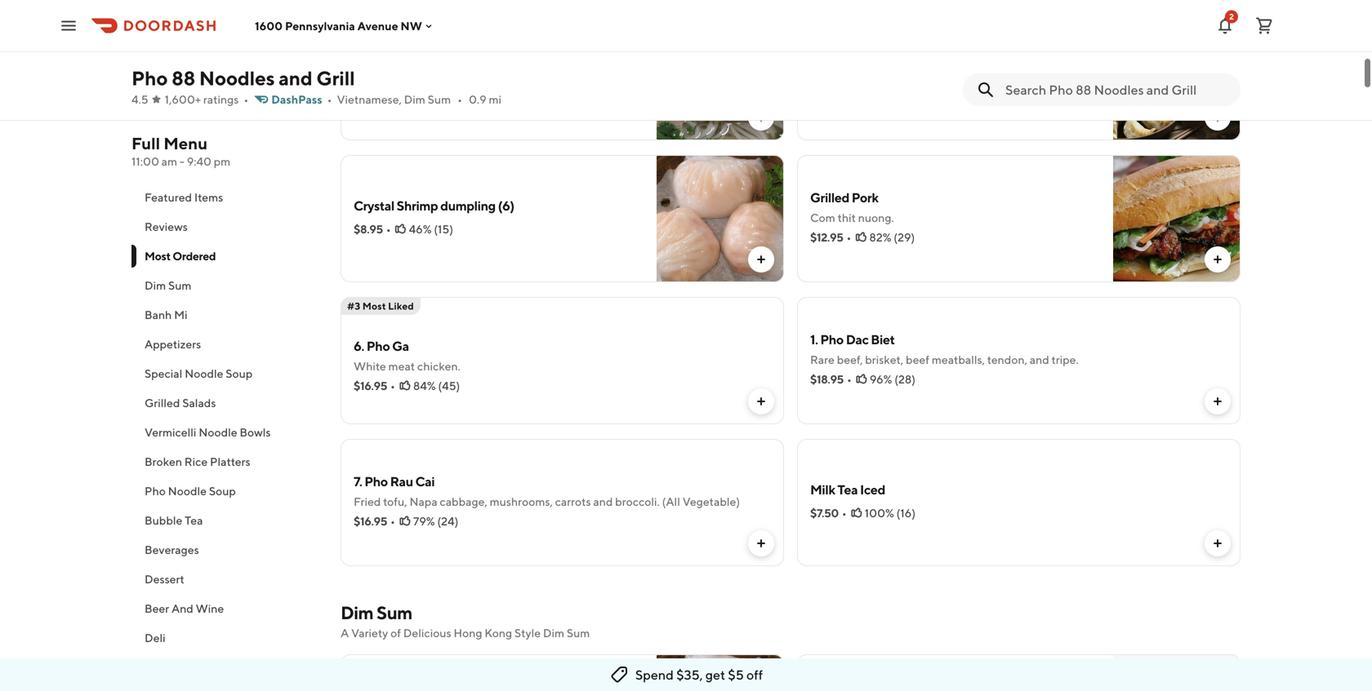Task type: locate. For each thing, give the bounding box(es) containing it.
0 vertical spatial most
[[145, 250, 170, 263]]

reviews
[[145, 220, 188, 234]]

11:00
[[131, 155, 159, 168]]

beef
[[906, 353, 929, 367]]

1,600+
[[165, 93, 201, 106]]

salads
[[182, 397, 216, 410]]

grill
[[316, 67, 355, 90]]

most down reviews
[[145, 250, 170, 263]]

• down tofu,
[[390, 515, 395, 528]]

of right mix
[[832, 69, 842, 82]]

0 vertical spatial $16.95
[[354, 89, 387, 102]]

tea for milk
[[838, 482, 858, 498]]

iced
[[860, 482, 885, 498]]

pho for 6.
[[367, 339, 390, 354]]

1 vertical spatial napa
[[410, 495, 437, 509]]

1 horizontal spatial of
[[832, 69, 842, 82]]

3 $16.95 from the top
[[354, 515, 387, 528]]

a
[[341, 627, 349, 640]]

2 vertical spatial $16.95 •
[[354, 515, 395, 528]]

grilled inside grilled pork com thit nuong.
[[810, 190, 849, 205]]

pennsylvania
[[285, 19, 355, 32]]

mi
[[489, 93, 502, 106]]

noodle down "grilled salads" "button" on the left bottom of the page
[[199, 426, 237, 439]]

0 horizontal spatial of
[[390, 627, 401, 640]]

vietnamese, dim sum • 0.9 mi
[[337, 93, 502, 106]]

3 $16.95 • from the top
[[354, 515, 395, 528]]

1 vertical spatial tea
[[185, 514, 203, 528]]

1 vertical spatial crystal shrimp dumpling (6) image
[[657, 655, 784, 692]]

beer and wine button
[[131, 595, 321, 624]]

deli
[[145, 632, 165, 645]]

0 vertical spatial soup
[[226, 367, 253, 381]]

sum
[[428, 93, 451, 106], [168, 279, 192, 292], [377, 603, 412, 624], [567, 627, 590, 640]]

$16.95 for 3.
[[354, 89, 387, 102]]

$16.95 down brisket.
[[354, 89, 387, 102]]

tripe.
[[1052, 353, 1079, 367]]

$18.95 •
[[810, 373, 852, 386]]

dim up banh
[[145, 279, 166, 292]]

•
[[390, 89, 395, 102], [244, 93, 248, 106], [327, 93, 332, 106], [457, 93, 462, 106], [386, 223, 391, 236], [847, 231, 851, 244], [847, 373, 852, 386], [390, 379, 395, 393], [842, 507, 847, 520], [390, 515, 395, 528]]

• down the pho 88 noodles and grill
[[244, 93, 248, 106]]

pho right 6.
[[367, 339, 390, 354]]

mushrooms,
[[490, 495, 553, 509]]

0 vertical spatial crystal shrimp dumpling (6) image
[[657, 155, 784, 283]]

thit
[[838, 211, 856, 225]]

pho noodle soup button
[[131, 477, 321, 506]]

noodle down rice at the bottom of the page
[[168, 485, 207, 498]]

$16.95 down white
[[354, 379, 387, 393]]

$16.95 down fried
[[354, 515, 387, 528]]

tea inside 'button'
[[185, 514, 203, 528]]

1 horizontal spatial tea
[[838, 482, 858, 498]]

46% (15)
[[409, 223, 453, 236]]

vegetable)
[[683, 495, 740, 509]]

meat
[[388, 360, 415, 373]]

2 vertical spatial $16.95
[[354, 515, 387, 528]]

$12.95
[[810, 231, 843, 244]]

• for 79% (24)
[[390, 515, 395, 528]]

1 horizontal spatial grilled
[[810, 190, 849, 205]]

2 $16.95 • from the top
[[354, 379, 395, 393]]

9:40
[[187, 155, 211, 168]]

tea down pho noodle soup at left
[[185, 514, 203, 528]]

soup inside button
[[209, 485, 236, 498]]

cabbage.
[[968, 69, 1016, 82]]

• down meat
[[390, 379, 395, 393]]

and left the tripe.
[[1030, 353, 1049, 367]]

1 vertical spatial $16.95
[[354, 379, 387, 393]]

sum down most ordered
[[168, 279, 192, 292]]

soup inside 'button'
[[226, 367, 253, 381]]

• down the "beef,"
[[847, 373, 852, 386]]

napa inside 7. pho rau cai fried tofu, napa cabbage, mushrooms, carrots and broccoli. (all vegetable)
[[410, 495, 437, 509]]

• down brisket.
[[390, 89, 395, 102]]

dashpass
[[271, 93, 322, 106]]

grilled inside "button"
[[145, 397, 180, 410]]

1600
[[255, 19, 283, 32]]

banh mi button
[[131, 301, 321, 330]]

am
[[161, 155, 177, 168]]

$16.95 • down fried
[[354, 515, 395, 528]]

spend
[[635, 668, 674, 683]]

dumplings
[[810, 48, 873, 63]]

Item Search search field
[[1005, 81, 1228, 99]]

3. pho chin image
[[657, 13, 784, 140]]

pho right '1.'
[[820, 332, 844, 348]]

96%
[[870, 373, 892, 386]]

grilled up com
[[810, 190, 849, 205]]

of right variety
[[390, 627, 401, 640]]

of inside dumplings (4 pcs.) mix of pork, chicken and napa cabbage.
[[832, 69, 842, 82]]

0 horizontal spatial most
[[145, 250, 170, 263]]

1 crystal shrimp dumpling (6) image from the top
[[657, 155, 784, 283]]

noodle for pho
[[168, 485, 207, 498]]

bowls
[[240, 426, 271, 439]]

liked
[[388, 301, 414, 312]]

pho for 7.
[[364, 474, 388, 490]]

soup
[[226, 367, 253, 381], [209, 485, 236, 498]]

pho inside 1. pho dac biet rare beef, brisket, beef meatballs, tendon, and tripe.
[[820, 332, 844, 348]]

napa left cabbage.
[[938, 69, 966, 82]]

pho down broken
[[145, 485, 166, 498]]

pho right 3. at the top
[[366, 48, 389, 63]]

88
[[172, 67, 195, 90]]

beer
[[145, 602, 169, 616]]

sum inside button
[[168, 279, 192, 292]]

grilled pork com thit nuong.
[[810, 190, 894, 225]]

pho inside 3. pho chin brisket.
[[366, 48, 389, 63]]

pho for 3.
[[366, 48, 389, 63]]

(6)
[[498, 198, 514, 214]]

0 vertical spatial of
[[832, 69, 842, 82]]

of for dumplings
[[832, 69, 842, 82]]

1 $16.95 • from the top
[[354, 89, 395, 102]]

1 vertical spatial most
[[362, 301, 386, 312]]

noodles
[[199, 67, 275, 90]]

milk
[[810, 482, 835, 498]]

noodle inside 'button'
[[185, 367, 223, 381]]

$16.95 • down brisket.
[[354, 89, 395, 102]]

add item to cart image
[[755, 111, 768, 124], [1211, 111, 1224, 124], [1211, 253, 1224, 266], [1211, 537, 1224, 550]]

delicious
[[403, 627, 451, 640]]

nw
[[401, 19, 422, 32]]

napa up 79%
[[410, 495, 437, 509]]

$16.95 • down white
[[354, 379, 395, 393]]

81% (11)
[[413, 89, 452, 102]]

featured
[[145, 191, 192, 204]]

tea right "milk"
[[838, 482, 858, 498]]

1 horizontal spatial napa
[[938, 69, 966, 82]]

crystal shrimp dumpling (6)
[[354, 198, 514, 214]]

add item to cart image
[[755, 253, 768, 266], [755, 395, 768, 408], [1211, 395, 1224, 408], [755, 537, 768, 550]]

dim right style
[[543, 627, 564, 640]]

0 horizontal spatial napa
[[410, 495, 437, 509]]

• for 46% (15)
[[386, 223, 391, 236]]

1 vertical spatial of
[[390, 627, 401, 640]]

special noodle soup button
[[131, 359, 321, 389]]

$16.95
[[354, 89, 387, 102], [354, 379, 387, 393], [354, 515, 387, 528]]

special
[[145, 367, 182, 381]]

dim left (11)
[[404, 93, 425, 106]]

grilled salads button
[[131, 389, 321, 418]]

and inside dumplings (4 pcs.) mix of pork, chicken and napa cabbage.
[[916, 69, 936, 82]]

sum up variety
[[377, 603, 412, 624]]

1 $16.95 from the top
[[354, 89, 387, 102]]

beer and wine
[[145, 602, 224, 616]]

1 vertical spatial $16.95 •
[[354, 379, 395, 393]]

chicken.
[[417, 360, 461, 373]]

soup down appetizers button
[[226, 367, 253, 381]]

grilled for pork
[[810, 190, 849, 205]]

beverages button
[[131, 536, 321, 565]]

82% (29)
[[869, 231, 915, 244]]

of inside dim sum a variety of delicious hong kong style dim sum
[[390, 627, 401, 640]]

0 vertical spatial tea
[[838, 482, 858, 498]]

most right "#3"
[[362, 301, 386, 312]]

0 vertical spatial grilled
[[810, 190, 849, 205]]

0 vertical spatial napa
[[938, 69, 966, 82]]

ratings
[[203, 93, 239, 106]]

grilled down special
[[145, 397, 180, 410]]

and down pcs.)
[[916, 69, 936, 82]]

dim up a
[[341, 603, 373, 624]]

and
[[279, 67, 312, 90], [916, 69, 936, 82], [1030, 353, 1049, 367], [593, 495, 613, 509]]

(45)
[[438, 379, 460, 393]]

2 vertical spatial noodle
[[168, 485, 207, 498]]

1600 pennsylvania avenue nw
[[255, 19, 422, 32]]

• right '$8.95' on the left top of page
[[386, 223, 391, 236]]

crystal shrimp dumpling (6) image
[[657, 155, 784, 283], [657, 655, 784, 692]]

• down thit
[[847, 231, 851, 244]]

• for 82% (29)
[[847, 231, 851, 244]]

noodle up salads
[[185, 367, 223, 381]]

$16.95 for 7.
[[354, 515, 387, 528]]

(29)
[[894, 231, 915, 244]]

0 vertical spatial $16.95 •
[[354, 89, 395, 102]]

dessert
[[145, 573, 184, 586]]

0 horizontal spatial grilled
[[145, 397, 180, 410]]

sum left 0.9
[[428, 93, 451, 106]]

vermicelli noodle bowls
[[145, 426, 271, 439]]

1 horizontal spatial most
[[362, 301, 386, 312]]

0 vertical spatial noodle
[[185, 367, 223, 381]]

add item to cart image for rare beef, brisket, beef meatballs, tendon, and tripe.
[[1211, 395, 1224, 408]]

• right (11)
[[457, 93, 462, 106]]

1 vertical spatial grilled
[[145, 397, 180, 410]]

soup down broken rice platters button
[[209, 485, 236, 498]]

1.
[[810, 332, 818, 348]]

pho inside 7. pho rau cai fried tofu, napa cabbage, mushrooms, carrots and broccoli. (all vegetable)
[[364, 474, 388, 490]]

pho right "7."
[[364, 474, 388, 490]]

1 vertical spatial noodle
[[199, 426, 237, 439]]

• right $7.50
[[842, 507, 847, 520]]

$18.95
[[810, 373, 844, 386]]

of
[[832, 69, 842, 82], [390, 627, 401, 640]]

broken rice platters button
[[131, 448, 321, 477]]

dac
[[846, 332, 869, 348]]

napa inside dumplings (4 pcs.) mix of pork, chicken and napa cabbage.
[[938, 69, 966, 82]]

dumplings (4 pcs.) mix of pork, chicken and napa cabbage.
[[810, 48, 1016, 82]]

0 horizontal spatial tea
[[185, 514, 203, 528]]

3. pho chin brisket.
[[354, 48, 419, 82]]

1 vertical spatial soup
[[209, 485, 236, 498]]

pho inside 6. pho ga white meat chicken.
[[367, 339, 390, 354]]

meatballs,
[[932, 353, 985, 367]]

and right carrots
[[593, 495, 613, 509]]



Task type: describe. For each thing, give the bounding box(es) containing it.
of for dim
[[390, 627, 401, 640]]

79% (24)
[[413, 515, 458, 528]]

open menu image
[[59, 16, 78, 36]]

cabbage,
[[440, 495, 487, 509]]

notification bell image
[[1215, 16, 1235, 36]]

deli button
[[131, 624, 321, 653]]

82%
[[869, 231, 891, 244]]

2 crystal shrimp dumpling (6) image from the top
[[657, 655, 784, 692]]

(16)
[[896, 507, 916, 520]]

soup for special noodle soup
[[226, 367, 253, 381]]

broken
[[145, 455, 182, 469]]

reviews button
[[131, 212, 321, 242]]

appetizers button
[[131, 330, 321, 359]]

add item to cart image for 6. pho ga
[[755, 395, 768, 408]]

variety
[[351, 627, 388, 640]]

pho inside button
[[145, 485, 166, 498]]

crystal
[[354, 198, 394, 214]]

pork
[[852, 190, 878, 205]]

$16.95 • for 3.
[[354, 89, 395, 102]]

$8.95
[[354, 223, 383, 236]]

cai
[[415, 474, 435, 490]]

1,600+ ratings •
[[165, 93, 248, 106]]

pm
[[214, 155, 230, 168]]

featured items
[[145, 191, 223, 204]]

and inside 1. pho dac biet rare beef, brisket, beef meatballs, tendon, and tripe.
[[1030, 353, 1049, 367]]

and up dashpass
[[279, 67, 312, 90]]

off
[[747, 668, 763, 683]]

• for 81% (11)
[[390, 89, 395, 102]]

roast bbq pork bun (3) image
[[1113, 655, 1241, 692]]

#3 most liked
[[347, 301, 414, 312]]

pho noodle soup
[[145, 485, 236, 498]]

ga
[[392, 339, 409, 354]]

$16.95 • for 7.
[[354, 515, 395, 528]]

100% (16)
[[865, 507, 916, 520]]

6. pho ga white meat chicken.
[[354, 339, 461, 373]]

items
[[194, 191, 223, 204]]

dumplings (4 pcs.) image
[[1113, 13, 1241, 140]]

special noodle soup
[[145, 367, 253, 381]]

$12.95 •
[[810, 231, 851, 244]]

ordered
[[172, 250, 216, 263]]

grilled for salads
[[145, 397, 180, 410]]

$35,
[[676, 668, 703, 683]]

banh mi
[[145, 308, 188, 322]]

$7.50
[[810, 507, 839, 520]]

shrimp
[[397, 198, 438, 214]]

banh
[[145, 308, 172, 322]]

grilled pork image
[[1113, 155, 1241, 283]]

100%
[[865, 507, 894, 520]]

• for 96% (28)
[[847, 373, 852, 386]]

beef,
[[837, 353, 863, 367]]

-
[[180, 155, 184, 168]]

avenue
[[357, 19, 398, 32]]

spend $35, get $5 off
[[635, 668, 763, 683]]

3.
[[354, 48, 364, 63]]

chin
[[392, 48, 419, 63]]

add item to cart image for fried tofu, napa cabbage, mushrooms, carrots and broccoli. (all vegetable)
[[755, 537, 768, 550]]

grilled salads
[[145, 397, 216, 410]]

pho up 4.5
[[131, 67, 168, 90]]

chicken
[[873, 69, 914, 82]]

mi
[[174, 308, 188, 322]]

platters
[[210, 455, 250, 469]]

• for 84% (45)
[[390, 379, 395, 393]]

0 items, open order cart image
[[1255, 16, 1274, 36]]

noodle for vermicelli
[[199, 426, 237, 439]]

rice
[[184, 455, 208, 469]]

beverages
[[145, 544, 199, 557]]

84% (45)
[[413, 379, 460, 393]]

pho 88 noodles and grill
[[131, 67, 355, 90]]

sum right style
[[567, 627, 590, 640]]

dim inside button
[[145, 279, 166, 292]]

#3
[[347, 301, 360, 312]]

menu
[[164, 134, 208, 153]]

tea for bubble
[[185, 514, 203, 528]]

46%
[[409, 223, 432, 236]]

tofu,
[[383, 495, 407, 509]]

dim sum a variety of delicious hong kong style dim sum
[[341, 603, 590, 640]]

2 $16.95 from the top
[[354, 379, 387, 393]]

81%
[[413, 89, 433, 102]]

0.9
[[469, 93, 487, 106]]

• for 100% (16)
[[842, 507, 847, 520]]

(28)
[[895, 373, 916, 386]]

and inside 7. pho rau cai fried tofu, napa cabbage, mushrooms, carrots and broccoli. (all vegetable)
[[593, 495, 613, 509]]

featured items button
[[131, 183, 321, 212]]

1600 pennsylvania avenue nw button
[[255, 19, 435, 32]]

pho for 1.
[[820, 332, 844, 348]]

soup for pho noodle soup
[[209, 485, 236, 498]]

vietnamese,
[[337, 93, 402, 106]]

fried
[[354, 495, 381, 509]]

appetizers
[[145, 338, 201, 351]]

tendon,
[[987, 353, 1027, 367]]

full menu 11:00 am - 9:40 pm
[[131, 134, 230, 168]]

• down grill
[[327, 93, 332, 106]]

2
[[1229, 12, 1234, 21]]

pork,
[[845, 69, 871, 82]]

$8.95 •
[[354, 223, 391, 236]]

96% (28)
[[870, 373, 916, 386]]

full
[[131, 134, 160, 153]]

(24)
[[437, 515, 458, 528]]

7. pho rau cai fried tofu, napa cabbage, mushrooms, carrots and broccoli. (all vegetable)
[[354, 474, 740, 509]]

(4
[[875, 48, 887, 63]]

pcs.)
[[889, 48, 917, 63]]

vermicelli noodle bowls button
[[131, 418, 321, 448]]

79%
[[413, 515, 435, 528]]

milk tea iced
[[810, 482, 885, 498]]

dessert button
[[131, 565, 321, 595]]

noodle for special
[[185, 367, 223, 381]]

vermicelli
[[145, 426, 196, 439]]

7.
[[354, 474, 362, 490]]

broken rice platters
[[145, 455, 250, 469]]

6.
[[354, 339, 364, 354]]

bubble tea
[[145, 514, 203, 528]]



Task type: vqa. For each thing, say whether or not it's contained in the screenshot.
1. at the right of page
yes



